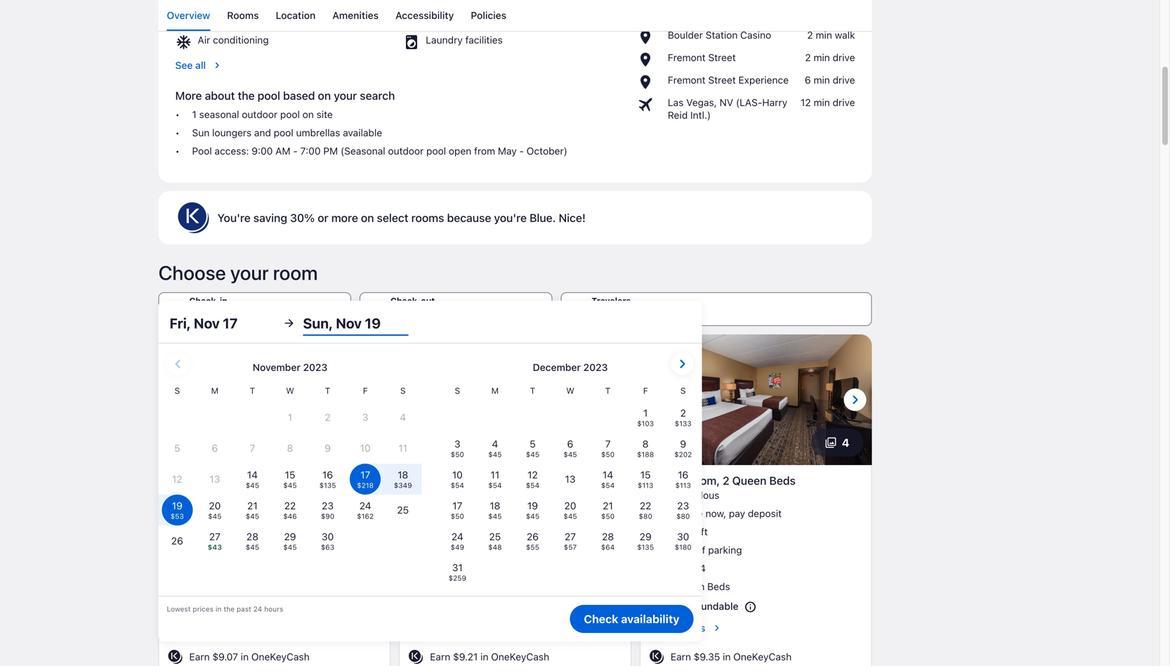 Task type: locate. For each thing, give the bounding box(es) containing it.
sun, nov 19 button
[[303, 311, 409, 336]]

min right 6
[[814, 74, 831, 86]]

2 reserve now, pay deposit from the left
[[426, 508, 541, 519]]

1 earn from the left
[[189, 651, 210, 663]]

drive down walk
[[833, 52, 856, 63]]

on left site
[[303, 108, 314, 120]]

reserve now, pay deposit down good
[[185, 508, 301, 519]]

1 horizontal spatial partially refundable
[[649, 600, 739, 612]]

check inside room - bed type assigned at check in 8.2/10 very good
[[324, 474, 357, 487]]

1 horizontal spatial show next image image
[[606, 391, 623, 408]]

based
[[283, 89, 315, 102]]

king inside 300 sq ft free self parking sleeps 2 1 king bed
[[433, 581, 453, 592]]

0 horizontal spatial reserve
[[185, 508, 222, 519]]

8.9/10 inside deluxe room, 1 king bed 8.9/10 fabulous
[[408, 489, 436, 501]]

in right $9.07
[[241, 651, 249, 663]]

2 8.9/10 from the left
[[649, 489, 676, 501]]

room, inside deluxe room, 1 king bed 8.9/10 fabulous
[[446, 474, 480, 487]]

free self parking up sleeps 4 2 queen beds
[[667, 544, 743, 556]]

free self parking list item for deluxe room, 1 king bed
[[408, 544, 623, 556]]

beds
[[770, 474, 796, 487], [708, 581, 731, 592]]

1 vertical spatial check
[[584, 612, 619, 626]]

w
[[286, 386, 294, 396], [567, 386, 575, 396]]

0 horizontal spatial partially refundable
[[167, 600, 257, 612]]

3 free self parking list item from the left
[[649, 544, 864, 556]]

december
[[533, 361, 581, 373]]

pay down deluxe room, 1 king bed 8.9/10 fabulous
[[489, 508, 505, 519]]

2 horizontal spatial free self parking list item
[[649, 544, 864, 556]]

nov down choose
[[189, 308, 210, 321]]

3 deposit from the left
[[748, 508, 782, 519]]

1 horizontal spatial onekeycash
[[491, 651, 550, 663]]

2 horizontal spatial parking
[[709, 544, 743, 556]]

sq for deluxe room, 2 queen beds
[[688, 526, 699, 538]]

fremont for fremont street
[[668, 52, 706, 63]]

nov inside button
[[336, 315, 362, 331]]

1 horizontal spatial on
[[318, 89, 331, 102]]

8.9/10 inside the deluxe room, 2 queen beds 8.9/10 fabulous
[[649, 489, 676, 501]]

1 vertical spatial medium image
[[712, 623, 723, 634]]

-
[[293, 145, 298, 157], [520, 145, 524, 157], [200, 474, 205, 487]]

more
[[175, 89, 202, 102], [649, 622, 672, 634]]

0 horizontal spatial parking
[[227, 544, 261, 556]]

1 horizontal spatial partially refundable button
[[649, 600, 864, 614]]

1 horizontal spatial refundable
[[689, 600, 739, 612]]

1 300 sq ft from the left
[[185, 526, 227, 537]]

reserve for deluxe room, 2 queen beds
[[667, 508, 703, 519]]

3 drive from the top
[[833, 97, 856, 108]]

in for deluxe room, 2 queen beds
[[723, 651, 731, 663]]

now, down deluxe room, 1 king bed 8.9/10 fabulous
[[465, 508, 486, 519]]

check left availability
[[584, 612, 619, 626]]

1 horizontal spatial deposit
[[508, 508, 541, 519]]

2 t from the left
[[325, 386, 331, 396]]

partially refundable button down 2 queen beds list item
[[649, 600, 864, 614]]

0 horizontal spatial sq
[[206, 526, 217, 537]]

queen
[[733, 474, 767, 487], [675, 581, 705, 592]]

from
[[474, 145, 496, 157]]

drive for 2 min drive
[[833, 52, 856, 63]]

more for more about the pool based on your search
[[175, 89, 202, 102]]

reserve now, pay deposit down the deluxe room, 2 queen beds 8.9/10 fabulous
[[667, 508, 782, 519]]

king
[[490, 474, 514, 487], [433, 581, 453, 592]]

boulder station casino
[[668, 29, 772, 41]]

free
[[185, 544, 205, 556], [426, 544, 446, 556], [667, 544, 687, 556]]

0 horizontal spatial default theme image
[[167, 649, 184, 666]]

1 onekeycash from the left
[[251, 651, 310, 663]]

2 horizontal spatial reserve
[[667, 508, 703, 519]]

3 self from the left
[[690, 544, 706, 556]]

1 2023 from the left
[[303, 361, 328, 373]]

1 self from the left
[[208, 544, 224, 556]]

0 horizontal spatial w
[[286, 386, 294, 396]]

on right more
[[361, 211, 374, 224]]

parking for deluxe room, 2 queen beds
[[709, 544, 743, 556]]

pool
[[192, 145, 212, 157]]

300 sq ft for room - bed type assigned at check in
[[185, 526, 227, 537]]

earn left $9.21
[[430, 651, 451, 663]]

pool access: 9:00 am - 7:00 pm (seasonal outdoor pool open from may - october) list item
[[175, 145, 620, 157]]

show next image image
[[366, 391, 382, 408], [606, 391, 623, 408], [847, 391, 864, 408]]

1 vertical spatial on
[[303, 108, 314, 120]]

4 inside button
[[843, 436, 850, 449]]

reserve now, pay deposit list item for room - bed type assigned at check in
[[167, 507, 382, 520]]

2 horizontal spatial now,
[[706, 508, 727, 519]]

0 horizontal spatial free self parking list item
[[167, 544, 382, 556]]

300 down deluxe room, 1 king bed 8.9/10 fabulous
[[426, 526, 444, 537]]

0 horizontal spatial free self parking
[[185, 544, 261, 556]]

reserve now, pay deposit list item for deluxe room, 1 king bed
[[408, 507, 623, 520]]

0 horizontal spatial 300
[[185, 526, 203, 537]]

3 parking from the left
[[709, 544, 743, 556]]

parking down good
[[227, 544, 261, 556]]

medium image inside the more details button
[[712, 623, 723, 634]]

3 pay from the left
[[729, 508, 746, 519]]

0 horizontal spatial 1
[[192, 108, 197, 120]]

partially refundable
[[167, 600, 257, 612], [649, 600, 739, 612]]

pool access: 9:00 am - 7:00 pm (seasonal outdoor pool open from may - october)
[[192, 145, 568, 157]]

3 300 sq ft list item from the left
[[649, 526, 864, 538]]

reserve now, pay deposit for deluxe room, 2 queen beds
[[667, 508, 782, 519]]

more inside button
[[649, 622, 672, 634]]

2 horizontal spatial 300
[[667, 526, 685, 538]]

300 sq ft list item down room - bed type assigned at check in 8.2/10 very good
[[167, 526, 382, 538]]

3 t from the left
[[530, 386, 536, 396]]

s
[[175, 386, 180, 396], [401, 386, 406, 396], [455, 386, 460, 396], [681, 386, 686, 396]]

fabulous inside the deluxe room, 2 queen beds 8.9/10 fabulous
[[679, 489, 720, 501]]

outdoor up and
[[242, 108, 278, 120]]

- inside room - bed type assigned at check in 8.2/10 very good
[[200, 474, 205, 487]]

2 w from the left
[[567, 386, 575, 396]]

2 horizontal spatial self
[[690, 544, 706, 556]]

ft down good
[[220, 526, 227, 537]]

1 horizontal spatial 2023
[[584, 361, 608, 373]]

1 horizontal spatial 4
[[843, 436, 850, 449]]

more down see all
[[175, 89, 202, 102]]

0 horizontal spatial free
[[185, 544, 205, 556]]

2 f from the left
[[644, 386, 648, 396]]

2 ft from the left
[[461, 526, 467, 537]]

2 reserve now, pay deposit list item from the left
[[408, 507, 623, 520]]

drive down 6 min drive
[[833, 97, 856, 108]]

parking up 'sleeps 4' list item
[[709, 544, 743, 556]]

reserve down deluxe room, 1 king bed 8.9/10 fabulous
[[426, 508, 463, 519]]

2 now, from the left
[[465, 508, 486, 519]]

queen inside the deluxe room, 2 queen beds 8.9/10 fabulous
[[733, 474, 767, 487]]

1 horizontal spatial self
[[449, 544, 465, 556]]

sq for room - bed type assigned at check in
[[206, 526, 217, 537]]

1 horizontal spatial 300 sq ft list item
[[408, 526, 623, 538]]

sq up sleeps 4 2 queen beds
[[688, 526, 699, 538]]

reserve down very
[[185, 508, 222, 519]]

partially refundable button up earn $9.07 in onekeycash
[[167, 600, 382, 614]]

reserve now, pay deposit down deluxe room, 1 king bed 8.9/10 fabulous
[[426, 508, 541, 519]]

free self parking down good
[[185, 544, 261, 556]]

reserve for deluxe room, 1 king bed
[[426, 508, 463, 519]]

free for room - bed type assigned at check in
[[185, 544, 205, 556]]

earn left $9.07
[[189, 651, 210, 663]]

king inside deluxe room, 1 king bed 8.9/10 fabulous
[[490, 474, 514, 487]]

4 t from the left
[[606, 386, 611, 396]]

more left details
[[649, 622, 672, 634]]

earn for deluxe room, 2 queen beds
[[671, 651, 691, 663]]

1 horizontal spatial queen
[[733, 474, 767, 487]]

am
[[276, 145, 291, 157]]

2 fabulous from the left
[[679, 489, 720, 501]]

1 horizontal spatial more
[[649, 622, 672, 634]]

laundry facilities
[[426, 34, 503, 46]]

on inside 1 seasonal outdoor pool on site list item
[[303, 108, 314, 120]]

1 fabulous from the left
[[438, 489, 479, 501]]

2 5 button from the left
[[571, 429, 623, 457]]

0 horizontal spatial 8.9/10
[[408, 489, 436, 501]]

2 horizontal spatial on
[[361, 211, 374, 224]]

2 free self parking list item from the left
[[408, 544, 623, 556]]

street down station
[[709, 52, 736, 63]]

2023 for november 2023
[[303, 361, 328, 373]]

f
[[363, 386, 368, 396], [644, 386, 648, 396]]

1 horizontal spatial outdoor
[[388, 145, 424, 157]]

0 horizontal spatial 4
[[700, 562, 706, 574]]

t down the november
[[250, 386, 255, 396]]

f for december 2023
[[644, 386, 648, 396]]

earn
[[189, 651, 210, 663], [430, 651, 451, 663], [671, 651, 691, 663]]

refundable for deluxe room, 2 queen beds
[[689, 600, 739, 612]]

free up sleeps 4 2 queen beds
[[667, 544, 687, 556]]

2 show previous image image from the left
[[649, 391, 665, 408]]

pool up "am"
[[274, 127, 294, 138]]

default theme image down lowest in the left bottom of the page
[[167, 649, 184, 666]]

0 horizontal spatial fabulous
[[438, 489, 479, 501]]

1 vertical spatial outdoor
[[388, 145, 424, 157]]

1 horizontal spatial free self parking list item
[[408, 544, 623, 556]]

onekeycash for deluxe room, 1 king bed
[[491, 651, 550, 663]]

accessibility link
[[396, 0, 454, 31]]

2 free from the left
[[426, 544, 446, 556]]

sleeps up availability
[[667, 562, 697, 574]]

17
[[213, 308, 224, 321], [223, 315, 238, 331]]

0 horizontal spatial 2023
[[303, 361, 328, 373]]

0 vertical spatial check
[[324, 474, 357, 487]]

300 down very
[[185, 526, 203, 537]]

free self parking list item up 'sleeps 4' list item
[[649, 544, 864, 556]]

1 deposit from the left
[[267, 508, 301, 519]]

12 min drive
[[801, 97, 856, 108]]

t down november 2023
[[325, 386, 331, 396]]

free self parking list item for deluxe room, 2 queen beds
[[649, 544, 864, 556]]

2 min walk
[[808, 29, 856, 41]]

default theme image for room - bed type assigned at check in
[[167, 649, 184, 666]]

min up 6 min drive
[[814, 52, 831, 63]]

deposit up the "sleeps 2" list item on the bottom of the page
[[508, 508, 541, 519]]

1 reserve from the left
[[185, 508, 222, 519]]

pool inside list item
[[280, 108, 300, 120]]

3 earn from the left
[[671, 651, 691, 663]]

300 sq ft list item for deluxe room, 2 queen beds
[[649, 526, 864, 538]]

3 reserve now, pay deposit list item from the left
[[649, 507, 864, 520]]

1 horizontal spatial now,
[[465, 508, 486, 519]]

1 free self parking list item from the left
[[167, 544, 382, 556]]

free for deluxe room, 2 queen beds
[[667, 544, 687, 556]]

5 button
[[330, 429, 382, 457], [571, 429, 623, 457]]

room
[[167, 474, 197, 487]]

2 m from the left
[[492, 386, 499, 396]]

2 horizontal spatial 300 sq ft list item
[[649, 526, 864, 538]]

2 earn from the left
[[430, 651, 451, 663]]

self up sleeps 4 2 queen beds
[[690, 544, 706, 556]]

nov for sun,
[[336, 315, 362, 331]]

check left in
[[324, 474, 357, 487]]

now, down the deluxe room, 2 queen beds 8.9/10 fabulous
[[706, 508, 727, 519]]

300 sq ft for deluxe room, 2 queen beds
[[667, 526, 708, 538]]

parking up the "sleeps 2" list item on the bottom of the page
[[468, 544, 502, 556]]

2 room, from the left
[[687, 474, 720, 487]]

reserve down the deluxe room, 2 queen beds 8.9/10 fabulous
[[667, 508, 703, 519]]

1 free from the left
[[185, 544, 205, 556]]

0 horizontal spatial outdoor
[[242, 108, 278, 120]]

reserve now, pay deposit list item down deluxe room, 1 king bed 8.9/10 fabulous
[[408, 507, 623, 520]]

2 s from the left
[[401, 386, 406, 396]]

2 5 from the left
[[602, 436, 609, 449]]

in
[[360, 474, 369, 487]]

the inside lowest prices in the past 24 hours check availability
[[224, 605, 235, 613]]

pool up sun loungers and pool umbrellas available
[[280, 108, 300, 120]]

2 show next image image from the left
[[606, 391, 623, 408]]

3 free from the left
[[667, 544, 687, 556]]

1 parking from the left
[[227, 544, 261, 556]]

0 horizontal spatial 5
[[361, 436, 368, 449]]

1 reserve now, pay deposit from the left
[[185, 508, 301, 519]]

1 show previous image image from the left
[[167, 391, 184, 408]]

default theme image
[[167, 649, 184, 666], [408, 649, 425, 666], [649, 649, 665, 666]]

beds for room,
[[770, 474, 796, 487]]

3 show next image image from the left
[[847, 391, 864, 408]]

pool for umbrellas
[[274, 127, 294, 138]]

t
[[250, 386, 255, 396], [325, 386, 331, 396], [530, 386, 536, 396], [606, 386, 611, 396]]

on for more
[[361, 211, 374, 224]]

t down december
[[530, 386, 536, 396]]

1 horizontal spatial free self parking
[[667, 544, 743, 556]]

4 inside sleeps 4 2 queen beds
[[700, 562, 706, 574]]

1 5 from the left
[[361, 436, 368, 449]]

min for 2 min walk
[[816, 29, 833, 41]]

medium image inside see all "button"
[[212, 60, 223, 71]]

fremont up las
[[668, 74, 706, 86]]

partially up availability
[[649, 600, 686, 612]]

queen for 4
[[675, 581, 705, 592]]

2 reserve from the left
[[426, 508, 463, 519]]

partially for room - bed type assigned at check in
[[167, 600, 204, 612]]

0 vertical spatial medium image
[[212, 60, 223, 71]]

fabulous for 1
[[438, 489, 479, 501]]

0 vertical spatial beds
[[770, 474, 796, 487]]

ft for room - bed type assigned at check in
[[220, 526, 227, 537]]

pool left open
[[427, 145, 446, 157]]

2 2023 from the left
[[584, 361, 608, 373]]

2 horizontal spatial onekeycash
[[734, 651, 792, 663]]

lowest prices in the past 24 hours check availability
[[167, 605, 680, 626]]

on up site
[[318, 89, 331, 102]]

1 show next image image from the left
[[366, 391, 382, 408]]

at
[[311, 474, 321, 487]]

your left "search"
[[334, 89, 357, 102]]

medium image
[[212, 60, 223, 71], [712, 623, 723, 634]]

partially left past
[[167, 600, 204, 612]]

show all 4 images for deluxe room, 2 queen beds image
[[826, 437, 837, 448]]

you're saving 30% or more on select rooms because you're blue. nice!
[[218, 211, 586, 224]]

sleeps inside 300 sq ft free self parking sleeps 2 1 king bed
[[426, 562, 457, 574]]

0 horizontal spatial f
[[363, 386, 368, 396]]

conditioning
[[213, 34, 269, 46]]

partially refundable for deluxe room, 2 queen beds
[[649, 600, 739, 612]]

1 room, from the left
[[446, 474, 480, 487]]

refundable left hours
[[207, 600, 257, 612]]

2 street from the top
[[709, 74, 736, 86]]

1 vertical spatial the
[[224, 605, 235, 613]]

1 horizontal spatial beds
[[770, 474, 796, 487]]

2 queen beds list item
[[649, 580, 864, 593]]

3 ft from the left
[[701, 526, 708, 538]]

earn for deluxe room, 1 king bed
[[430, 651, 451, 663]]

and
[[254, 127, 271, 138]]

onekeycash
[[251, 651, 310, 663], [491, 651, 550, 663], [734, 651, 792, 663]]

the up 1 seasonal outdoor pool on site
[[238, 89, 255, 102]]

desk, laptop workspace, blackout drapes, iron/ironing board image
[[158, 334, 391, 465], [399, 334, 632, 465]]

1 horizontal spatial w
[[567, 386, 575, 396]]

1 5 button from the left
[[330, 429, 382, 457]]

2 partially from the left
[[649, 600, 686, 612]]

$9.35
[[694, 651, 721, 663]]

(seasonal
[[341, 145, 386, 157]]

2 horizontal spatial earn
[[671, 651, 691, 663]]

2 vertical spatial 1
[[426, 581, 430, 592]]

2 300 sq ft from the left
[[667, 526, 708, 538]]

1 partially refundable button from the left
[[167, 600, 382, 614]]

ft for deluxe room, 2 queen beds
[[701, 526, 708, 538]]

3 now, from the left
[[706, 508, 727, 519]]

2 partially refundable from the left
[[649, 600, 739, 612]]

fremont for fremont street experience
[[668, 74, 706, 86]]

1 vertical spatial more
[[649, 622, 672, 634]]

2 vertical spatial drive
[[833, 97, 856, 108]]

5
[[361, 436, 368, 449], [602, 436, 609, 449]]

1 m from the left
[[211, 386, 219, 396]]

popular location image
[[637, 51, 663, 68], [637, 74, 663, 91]]

0 vertical spatial king
[[490, 474, 514, 487]]

2 onekeycash from the left
[[491, 651, 550, 663]]

deposit
[[267, 508, 301, 519], [508, 508, 541, 519], [748, 508, 782, 519]]

1 horizontal spatial the
[[238, 89, 255, 102]]

casino
[[741, 29, 772, 41]]

deposit for deluxe room, 1 king bed
[[508, 508, 541, 519]]

1
[[192, 108, 197, 120], [482, 474, 488, 487], [426, 581, 430, 592]]

medium image for all
[[212, 60, 223, 71]]

0 horizontal spatial reserve now, pay deposit
[[185, 508, 301, 519]]

1 vertical spatial queen
[[675, 581, 705, 592]]

open
[[449, 145, 472, 157]]

past
[[237, 605, 251, 613]]

reserve now, pay deposit list item for deluxe room, 2 queen beds
[[649, 507, 864, 520]]

1 reserve now, pay deposit list item from the left
[[167, 507, 382, 520]]

sun, nov 19
[[303, 315, 381, 331]]

1 street from the top
[[709, 52, 736, 63]]

queen inside sleeps 4 2 queen beds
[[675, 581, 705, 592]]

4
[[843, 436, 850, 449], [700, 562, 706, 574]]

1 horizontal spatial sq
[[447, 526, 458, 537]]

1 horizontal spatial desk, laptop workspace, blackout drapes, iron/ironing board image
[[399, 334, 632, 465]]

pay down the deluxe room, 2 queen beds 8.9/10 fabulous
[[729, 508, 746, 519]]

nov left 19
[[336, 315, 362, 331]]

0 horizontal spatial -
[[200, 474, 205, 487]]

beds for 4
[[708, 581, 731, 592]]

0 vertical spatial the
[[238, 89, 255, 102]]

self down very
[[208, 544, 224, 556]]

accessibility
[[396, 9, 454, 21]]

fremont
[[668, 52, 706, 63], [668, 74, 706, 86]]

1 horizontal spatial partially
[[649, 600, 686, 612]]

station
[[706, 29, 738, 41]]

check
[[324, 474, 357, 487], [584, 612, 619, 626]]

300 up sleeps 4 2 queen beds
[[667, 526, 685, 538]]

popular location image down popular location image
[[637, 51, 663, 68]]

2 fremont from the top
[[668, 74, 706, 86]]

street up nv
[[709, 74, 736, 86]]

show next image image for room - bed type assigned at check in
[[366, 391, 382, 408]]

room,
[[446, 474, 480, 487], [687, 474, 720, 487]]

pay for deluxe room, 2 queen beds
[[729, 508, 746, 519]]

deluxe inside the deluxe room, 2 queen beds 8.9/10 fabulous
[[649, 474, 684, 487]]

1 sq from the left
[[206, 526, 217, 537]]

in right the prices
[[216, 605, 222, 613]]

in for deluxe room, 1 king bed
[[481, 651, 489, 663]]

2023 right december
[[584, 361, 608, 373]]

min for 6 min drive
[[814, 74, 831, 86]]

fri,
[[170, 315, 191, 331]]

now,
[[224, 508, 245, 519], [465, 508, 486, 519], [706, 508, 727, 519]]

0 horizontal spatial show next image image
[[366, 391, 382, 408]]

1 vertical spatial fremont
[[668, 74, 706, 86]]

1 desk, laptop workspace, blackout drapes, iron/ironing board image from the left
[[158, 334, 391, 465]]

previous month image
[[170, 355, 187, 372]]

sq down very
[[206, 526, 217, 537]]

street
[[709, 52, 736, 63], [709, 74, 736, 86]]

2 inside sleeps 4 2 queen beds
[[667, 581, 673, 592]]

select
[[377, 211, 409, 224]]

1 horizontal spatial 300 sq ft
[[667, 526, 708, 538]]

room - bed type assigned at check in 8.2/10 very good
[[167, 474, 369, 501]]

2 refundable from the left
[[689, 600, 739, 612]]

5 for 2nd "5" "button" from the right
[[361, 436, 368, 449]]

0 vertical spatial 4
[[843, 436, 850, 449]]

300 sq ft up sleeps 4 2 queen beds
[[667, 526, 708, 538]]

room
[[273, 261, 318, 284]]

w down november 2023
[[286, 386, 294, 396]]

0 horizontal spatial king
[[433, 581, 453, 592]]

1 vertical spatial 4
[[700, 562, 706, 574]]

2 free self parking from the left
[[667, 544, 743, 556]]

earn left $9.35
[[671, 651, 691, 663]]

partially refundable button
[[167, 600, 382, 614], [649, 600, 864, 614]]

min right 12
[[814, 97, 831, 108]]

reserve now, pay deposit list item down the deluxe room, 2 queen beds 8.9/10 fabulous
[[649, 507, 864, 520]]

self up the "sleeps 2" list item on the bottom of the page
[[449, 544, 465, 556]]

choose your room
[[158, 261, 318, 284]]

2 desk, laptop workspace, blackout drapes, iron/ironing board image from the left
[[399, 334, 632, 465]]

seasonal
[[199, 108, 239, 120]]

1 horizontal spatial check
[[584, 612, 619, 626]]

1 horizontal spatial 1
[[426, 581, 430, 592]]

0 horizontal spatial beds
[[708, 581, 731, 592]]

popular location image up airport image
[[637, 74, 663, 91]]

in
[[216, 605, 222, 613], [241, 651, 249, 663], [481, 651, 489, 663], [723, 651, 731, 663]]

free self parking list item up hours
[[167, 544, 382, 556]]

1 vertical spatial 1
[[482, 474, 488, 487]]

partially refundable button for room - bed type assigned at check in
[[167, 600, 382, 614]]

sleeps 4 list item
[[649, 562, 864, 575]]

2 horizontal spatial deposit
[[748, 508, 782, 519]]

theme default image
[[250, 6, 262, 19]]

1 partially refundable from the left
[[167, 600, 257, 612]]

1 pay from the left
[[248, 508, 264, 519]]

reserve now, pay deposit list item
[[167, 507, 382, 520], [408, 507, 623, 520], [649, 507, 864, 520]]

desk, laptop workspace, blackout drapes, iron/ironing board image for deluxe room, 1 king bed
[[399, 334, 632, 465]]

1 fremont from the top
[[668, 52, 706, 63]]

october)
[[527, 145, 568, 157]]

onekeycash down the more details button
[[734, 651, 792, 663]]

the left past
[[224, 605, 235, 613]]

0 horizontal spatial room,
[[446, 474, 480, 487]]

1 horizontal spatial fabulous
[[679, 489, 720, 501]]

0 horizontal spatial queen
[[675, 581, 705, 592]]

1 popular location image from the top
[[637, 51, 663, 68]]

fremont down boulder
[[668, 52, 706, 63]]

19
[[365, 315, 381, 331]]

1 sleeps from the left
[[426, 562, 457, 574]]

1 horizontal spatial medium image
[[712, 623, 723, 634]]

- up very
[[200, 474, 205, 487]]

2 horizontal spatial sq
[[688, 526, 699, 538]]

drive down 2 min drive
[[833, 74, 856, 86]]

in for room - bed type assigned at check in
[[241, 651, 249, 663]]

on
[[318, 89, 331, 102], [303, 108, 314, 120], [361, 211, 374, 224]]

sleeps up lowest prices in the past 24 hours check availability
[[426, 562, 457, 574]]

300 sq ft list item up the "sleeps 2" list item on the bottom of the page
[[408, 526, 623, 538]]

outdoor down sun loungers and pool umbrellas available list item
[[388, 145, 424, 157]]

default theme image down lowest prices in the past 24 hours check availability
[[408, 649, 425, 666]]

2 horizontal spatial default theme image
[[649, 649, 665, 666]]

3 onekeycash from the left
[[734, 651, 792, 663]]

8.9/10
[[408, 489, 436, 501], [649, 489, 676, 501]]

reserve now, pay deposit list item down room - bed type assigned at check in 8.2/10 very good
[[167, 507, 382, 520]]

6
[[805, 74, 811, 86]]

- right 'may'
[[520, 145, 524, 157]]

self for room - bed type assigned at check in
[[208, 544, 224, 556]]

free self parking for room - bed type assigned at check in
[[185, 544, 261, 556]]

0 horizontal spatial reserve now, pay deposit list item
[[167, 507, 382, 520]]

1 now, from the left
[[224, 508, 245, 519]]

6 min drive
[[805, 74, 856, 86]]

your up nov 17 button
[[230, 261, 269, 284]]

2023 right the november
[[303, 361, 328, 373]]

2 pay from the left
[[489, 508, 505, 519]]

300 sq ft list item
[[167, 526, 382, 538], [408, 526, 623, 538], [649, 526, 864, 538]]

3 sq from the left
[[688, 526, 699, 538]]

w down 'december 2023'
[[567, 386, 575, 396]]

sq
[[206, 526, 217, 537], [447, 526, 458, 537], [688, 526, 699, 538]]

room, inside the deluxe room, 2 queen beds 8.9/10 fabulous
[[687, 474, 720, 487]]

2 300 sq ft list item from the left
[[408, 526, 623, 538]]

1 refundable from the left
[[207, 600, 257, 612]]

0 horizontal spatial 5 button
[[330, 429, 382, 457]]

fri, nov 17
[[170, 315, 238, 331]]

2 popular location image from the top
[[637, 74, 663, 91]]

show previous image image for deluxe room, 2 queen beds
[[649, 391, 665, 408]]

list
[[158, 0, 873, 31], [637, 29, 856, 121], [175, 108, 620, 157], [167, 507, 382, 593], [408, 507, 623, 593], [649, 507, 864, 593]]

1 vertical spatial beds
[[708, 581, 731, 592]]

reserve now, pay deposit
[[185, 508, 301, 519], [426, 508, 541, 519], [667, 508, 782, 519]]

1 8.9/10 from the left
[[408, 489, 436, 501]]

3 default theme image from the left
[[649, 649, 665, 666]]

300 sq ft
[[185, 526, 227, 537], [667, 526, 708, 538]]

free self parking list item
[[167, 544, 382, 556], [408, 544, 623, 556], [649, 544, 864, 556]]

1 300 from the left
[[185, 526, 203, 537]]

0 horizontal spatial earn
[[189, 651, 210, 663]]

w for november
[[286, 386, 294, 396]]

list containing overview
[[158, 0, 873, 31]]

2 deposit from the left
[[508, 508, 541, 519]]

deluxe
[[408, 474, 443, 487], [649, 474, 684, 487]]

0 horizontal spatial sleeps
[[426, 562, 457, 574]]

2 horizontal spatial bed
[[517, 474, 537, 487]]

fremont street experience
[[668, 74, 789, 86]]

deposit for deluxe room, 2 queen beds
[[748, 508, 782, 519]]

300 sq ft down very
[[185, 526, 227, 537]]

in right $9.35
[[723, 651, 731, 663]]

1 horizontal spatial king
[[490, 474, 514, 487]]

2 inside the deluxe room, 2 queen beds 8.9/10 fabulous
[[723, 474, 730, 487]]

8.2/10
[[167, 489, 195, 501]]

earn for room - bed type assigned at check in
[[189, 651, 210, 663]]

1 s from the left
[[175, 386, 180, 396]]

refundable up details
[[689, 600, 739, 612]]

pool
[[258, 89, 280, 102], [280, 108, 300, 120], [274, 127, 294, 138], [427, 145, 446, 157]]

1 w from the left
[[286, 386, 294, 396]]

list containing boulder station casino
[[637, 29, 856, 121]]

sq down deluxe room, 1 king bed 8.9/10 fabulous
[[447, 526, 458, 537]]

1 300 sq ft list item from the left
[[167, 526, 382, 538]]

1 drive from the top
[[833, 52, 856, 63]]

0 vertical spatial on
[[318, 89, 331, 102]]

3 300 from the left
[[667, 526, 685, 538]]

1 horizontal spatial 8.9/10
[[649, 489, 676, 501]]

pay down room - bed type assigned at check in 8.2/10 very good
[[248, 508, 264, 519]]

parking inside 300 sq ft free self parking sleeps 2 1 king bed
[[468, 544, 502, 556]]

nov right fri,
[[194, 315, 220, 331]]

2 300 from the left
[[426, 526, 444, 537]]

onekeycash right $9.21
[[491, 651, 550, 663]]

lowest
[[167, 605, 191, 613]]

1 seasonal outdoor pool on site
[[192, 108, 333, 120]]

default theme image down the more details
[[649, 649, 665, 666]]

2 default theme image from the left
[[408, 649, 425, 666]]

beds inside sleeps 4 2 queen beds
[[708, 581, 731, 592]]

partially refundable for room - bed type assigned at check in
[[167, 600, 257, 612]]

sleeps inside sleeps 4 2 queen beds
[[667, 562, 697, 574]]

1 partially from the left
[[167, 600, 204, 612]]

2 sleeps from the left
[[667, 562, 697, 574]]

drive for 12 min drive
[[833, 97, 856, 108]]

medium image for details
[[712, 623, 723, 634]]

1 deluxe from the left
[[408, 474, 443, 487]]

1 ft from the left
[[220, 526, 227, 537]]

free up lowest prices in the past 24 hours check availability
[[426, 544, 446, 556]]

1 f from the left
[[363, 386, 368, 396]]

0 horizontal spatial onekeycash
[[251, 651, 310, 663]]

2 sq from the left
[[447, 526, 458, 537]]

show previous image image
[[167, 391, 184, 408], [649, 391, 665, 408]]

1 horizontal spatial ft
[[461, 526, 467, 537]]

0 vertical spatial outdoor
[[242, 108, 278, 120]]

medium image right all
[[212, 60, 223, 71]]

24
[[254, 605, 262, 613]]

fabulous inside deluxe room, 1 king bed 8.9/10 fabulous
[[438, 489, 479, 501]]

beds inside the deluxe room, 2 queen beds 8.9/10 fabulous
[[770, 474, 796, 487]]

onekeycash down hours
[[251, 651, 310, 663]]

0 horizontal spatial 300 sq ft
[[185, 526, 227, 537]]

deluxe inside deluxe room, 1 king bed 8.9/10 fabulous
[[408, 474, 443, 487]]

free self parking list item up the "sleeps 2" list item on the bottom of the page
[[408, 544, 623, 556]]



Task type: vqa. For each thing, say whether or not it's contained in the screenshot.


Task type: describe. For each thing, give the bounding box(es) containing it.
room, for 1
[[446, 474, 480, 487]]

reid
[[668, 109, 688, 121]]

hours
[[264, 605, 284, 613]]

pool for on
[[280, 108, 300, 120]]

restaurant button
[[198, 5, 262, 20]]

1 inside list item
[[192, 108, 197, 120]]

see
[[175, 59, 193, 71]]

more for more details
[[649, 622, 672, 634]]

300 sq ft list item for room - bed type assigned at check in
[[167, 526, 382, 538]]

check inside lowest prices in the past 24 hours check availability
[[584, 612, 619, 626]]

onekeycash for room - bed type assigned at check in
[[251, 651, 310, 663]]

choose
[[158, 261, 226, 284]]

reserve now, pay deposit for deluxe room, 1 king bed
[[426, 508, 541, 519]]

access:
[[215, 145, 249, 157]]

may
[[498, 145, 517, 157]]

street for fremont street experience
[[709, 74, 736, 86]]

1 inside 300 sq ft free self parking sleeps 2 1 king bed
[[426, 581, 430, 592]]

in inside lowest prices in the past 24 hours check availability
[[216, 605, 222, 613]]

you're
[[218, 211, 251, 224]]

2023 for december 2023
[[584, 361, 608, 373]]

deluxe for deluxe room, 2 queen beds
[[649, 474, 684, 487]]

las vegas, nv (las-harry reid intl.)
[[668, 97, 788, 121]]

now, for room - bed type assigned at check in
[[224, 508, 245, 519]]

deposit for room - bed type assigned at check in
[[267, 508, 301, 519]]

9:00
[[252, 145, 273, 157]]

november
[[253, 361, 301, 373]]

30%
[[290, 211, 315, 224]]

4 s from the left
[[681, 386, 686, 396]]

free self parking for deluxe room, 2 queen beds
[[667, 544, 743, 556]]

facilities
[[466, 34, 503, 46]]

drive for 6 min drive
[[833, 74, 856, 86]]

1 horizontal spatial -
[[293, 145, 298, 157]]

nice!
[[559, 211, 586, 224]]

f for november 2023
[[363, 386, 368, 396]]

5 for 1st "5" "button" from the right
[[602, 436, 609, 449]]

ft inside 300 sq ft free self parking sleeps 2 1 king bed
[[461, 526, 467, 537]]

300 sq ft list item for deluxe room, 1 king bed
[[408, 526, 623, 538]]

or
[[318, 211, 329, 224]]

nov for fri,
[[194, 315, 220, 331]]

300 for deluxe room, 2 queen beds
[[667, 526, 685, 538]]

next month image
[[674, 355, 691, 372]]

2 horizontal spatial -
[[520, 145, 524, 157]]

pool for based
[[258, 89, 280, 102]]

300 for room - bed type assigned at check in
[[185, 526, 203, 537]]

sun
[[192, 127, 210, 138]]

default theme image for deluxe room, 1 king bed
[[408, 649, 425, 666]]

fri, nov 17 button
[[170, 311, 275, 336]]

1 inside deluxe room, 1 king bed 8.9/10 fabulous
[[482, 474, 488, 487]]

8.9/10 for deluxe room, 2 queen beds
[[649, 489, 676, 501]]

outdoor inside list item
[[388, 145, 424, 157]]

popular location image
[[637, 29, 663, 46]]

policies
[[471, 9, 507, 21]]

parking for room - bed type assigned at check in
[[227, 544, 261, 556]]

search
[[360, 89, 395, 102]]

deluxe room, 2 queen beds | desk, laptop workspace, blackout drapes, iron/ironing board image
[[640, 334, 873, 465]]

overview
[[167, 9, 210, 21]]

outdoor inside list item
[[242, 108, 278, 120]]

refundable for room - bed type assigned at check in
[[207, 600, 257, 612]]

site
[[317, 108, 333, 120]]

earn $9.21 in onekeycash
[[430, 651, 550, 663]]

queen for room,
[[733, 474, 767, 487]]

2 inside 300 sq ft free self parking sleeps 2 1 king bed
[[459, 562, 465, 574]]

amenities
[[333, 9, 379, 21]]

sun,
[[303, 315, 333, 331]]

0 horizontal spatial your
[[230, 261, 269, 284]]

more details
[[649, 622, 706, 634]]

m for december 2023
[[492, 386, 499, 396]]

vegas,
[[687, 97, 717, 108]]

1 t from the left
[[250, 386, 255, 396]]

available
[[343, 127, 382, 138]]

reserve for room - bed type assigned at check in
[[185, 508, 222, 519]]

sleeps 4 2 queen beds
[[667, 562, 731, 592]]

policies link
[[471, 0, 507, 31]]

self for deluxe room, 2 queen beds
[[690, 544, 706, 556]]

location
[[276, 9, 316, 21]]

restaurant
[[198, 6, 247, 17]]

see all button
[[175, 50, 620, 72]]

onekeycash for deluxe room, 2 queen beds
[[734, 651, 792, 663]]

november 2023
[[253, 361, 328, 373]]

free self parking list item for room - bed type assigned at check in
[[167, 544, 382, 556]]

more details button
[[649, 622, 864, 635]]

$9.07
[[213, 651, 238, 663]]

bed inside deluxe room, 1 king bed 8.9/10 fabulous
[[517, 474, 537, 487]]

bed inside room - bed type assigned at check in 8.2/10 very good
[[208, 474, 228, 487]]

pm
[[324, 145, 338, 157]]

las
[[668, 97, 684, 108]]

min for 2 min drive
[[814, 52, 831, 63]]

2 min drive
[[806, 52, 856, 63]]

assigned
[[260, 474, 308, 487]]

harry
[[763, 97, 788, 108]]

availability
[[621, 612, 680, 626]]

min for 12 min drive
[[814, 97, 831, 108]]

loungers
[[212, 127, 252, 138]]

nov 17
[[189, 308, 224, 321]]

location link
[[276, 0, 316, 31]]

7:00
[[300, 145, 321, 157]]

popular location image for fremont street experience
[[637, 74, 663, 91]]

partially refundable button for deluxe room, 2 queen beds
[[649, 600, 864, 614]]

pay for deluxe room, 1 king bed
[[489, 508, 505, 519]]

you're
[[494, 211, 527, 224]]

default theme image for deluxe room, 2 queen beds
[[649, 649, 665, 666]]

check availability button
[[570, 605, 694, 633]]

about
[[205, 89, 235, 102]]

m for november 2023
[[211, 386, 219, 396]]

sleeps 2 list item
[[408, 562, 623, 575]]

4 button
[[812, 429, 864, 457]]

see all
[[175, 59, 206, 71]]

now, for deluxe room, 2 queen beds
[[706, 508, 727, 519]]

now, for deluxe room, 1 king bed
[[465, 508, 486, 519]]

intl.)
[[691, 109, 711, 121]]

partially for deluxe room, 2 queen beds
[[649, 600, 686, 612]]

rooms link
[[227, 0, 259, 31]]

good
[[220, 489, 245, 501]]

more about the pool based on your search
[[175, 89, 395, 102]]

deluxe for deluxe room, 1 king bed
[[408, 474, 443, 487]]

1 king bed list item
[[408, 580, 623, 593]]

on for based
[[318, 89, 331, 102]]

bed inside 300 sq ft free self parking sleeps 2 1 king bed
[[456, 581, 474, 592]]

show next image image for deluxe room, 2 queen beds
[[847, 391, 864, 408]]

pay for room - bed type assigned at check in
[[248, 508, 264, 519]]

sun loungers and pool umbrellas available
[[192, 127, 382, 138]]

air conditioning
[[198, 34, 269, 46]]

december 2023
[[533, 361, 608, 373]]

sq inside 300 sq ft free self parking sleeps 2 1 king bed
[[447, 526, 458, 537]]

300 inside 300 sq ft free self parking sleeps 2 1 king bed
[[426, 526, 444, 537]]

list containing 1 seasonal outdoor pool on site
[[175, 108, 620, 157]]

blue.
[[530, 211, 556, 224]]

3 s from the left
[[455, 386, 460, 396]]

earn $9.07 in onekeycash
[[189, 651, 310, 663]]

laundry
[[426, 34, 463, 46]]

saving
[[254, 211, 287, 224]]

w for december
[[567, 386, 575, 396]]

street for fremont street
[[709, 52, 736, 63]]

more
[[332, 211, 358, 224]]

fremont street
[[668, 52, 736, 63]]

sun loungers and pool umbrellas available list item
[[175, 126, 620, 139]]

airport image
[[637, 96, 663, 113]]

deluxe room, 1 king bed 8.9/10 fabulous
[[408, 474, 537, 501]]

12
[[801, 97, 811, 108]]

deluxe room, 2 queen beds 8.9/10 fabulous
[[649, 474, 796, 501]]

desk, laptop workspace, blackout drapes, iron/ironing board image for room - bed type assigned at check in
[[158, 334, 391, 465]]

bar
[[426, 6, 441, 17]]

because
[[447, 211, 492, 224]]

air
[[198, 34, 210, 46]]

nv
[[720, 97, 734, 108]]

reserve now, pay deposit for room - bed type assigned at check in
[[185, 508, 301, 519]]

popular location image for fremont street
[[637, 51, 663, 68]]

self inside 300 sq ft free self parking sleeps 2 1 king bed
[[449, 544, 465, 556]]

rooms
[[412, 211, 444, 224]]

1 seasonal outdoor pool on site list item
[[175, 108, 620, 121]]

show previous image image for room - bed type assigned at check in
[[167, 391, 184, 408]]

0 vertical spatial your
[[334, 89, 357, 102]]

fabulous for 2
[[679, 489, 720, 501]]

300 sq ft free self parking sleeps 2 1 king bed
[[426, 526, 502, 592]]

free inside 300 sq ft free self parking sleeps 2 1 king bed
[[426, 544, 446, 556]]



